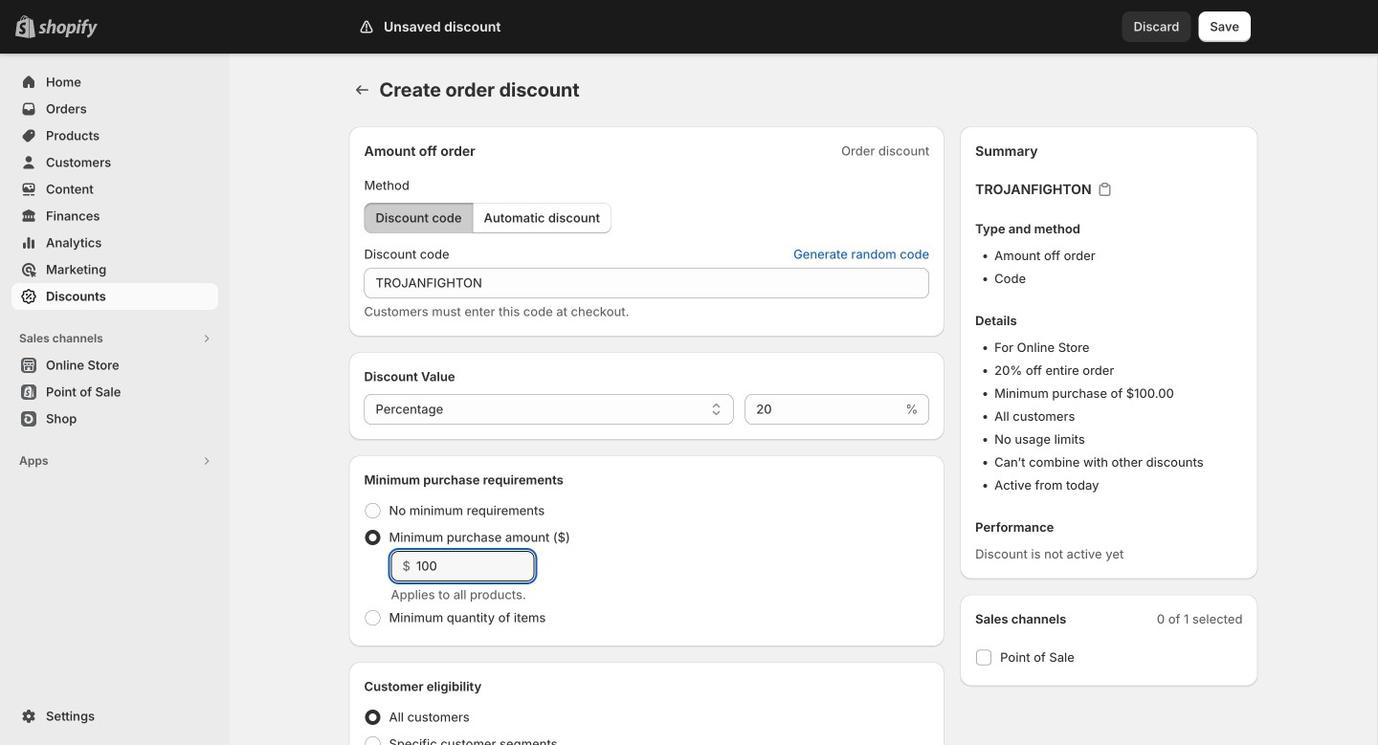 Task type: describe. For each thing, give the bounding box(es) containing it.
shopify image
[[38, 19, 98, 38]]



Task type: vqa. For each thing, say whether or not it's contained in the screenshot.
text box
yes



Task type: locate. For each thing, give the bounding box(es) containing it.
0.00 text field
[[416, 551, 535, 582]]

None text field
[[364, 268, 930, 299], [745, 394, 902, 425], [364, 268, 930, 299], [745, 394, 902, 425]]



